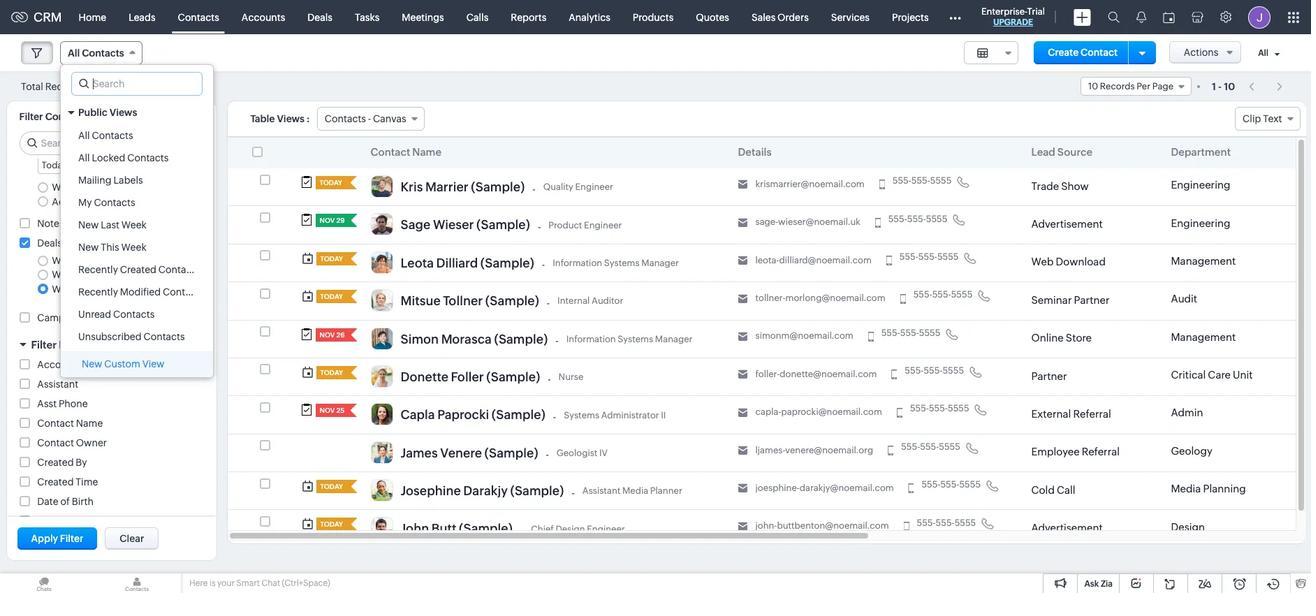 Task type: vqa. For each thing, say whether or not it's contained in the screenshot.


Task type: locate. For each thing, give the bounding box(es) containing it.
unread
[[78, 309, 111, 320]]

1 vertical spatial engineer
[[584, 220, 622, 230]]

1 advertisement from the top
[[1032, 218, 1103, 230]]

deal for without open deal
[[118, 269, 138, 281]]

donette@noemail.com
[[780, 369, 877, 379]]

engineer
[[575, 182, 613, 192], [584, 220, 622, 230], [587, 524, 625, 534]]

without for without
[[52, 269, 88, 281]]

icon_mail image for simon morasca (sample)
[[738, 332, 748, 342]]

3 canvas profile image image from the top
[[371, 251, 393, 274]]

views for table
[[277, 113, 305, 124]]

2 nov from the top
[[320, 331, 335, 339]]

0 vertical spatial by
[[59, 339, 72, 351]]

10 icon_mail image from the top
[[738, 522, 748, 532]]

design down media planning
[[1172, 521, 1206, 533]]

1 vertical spatial deal
[[118, 269, 138, 281]]

home link
[[68, 0, 118, 34]]

icon_mail image left john-
[[738, 522, 748, 532]]

mitsue
[[401, 294, 441, 308]]

partner down "download"
[[1074, 294, 1110, 306]]

contact down canvas
[[371, 146, 411, 158]]

2 vertical spatial systems
[[564, 410, 600, 420]]

advertisement up web download
[[1032, 218, 1103, 230]]

engineer for kris marrier (sample)
[[575, 182, 613, 192]]

0 horizontal spatial 10
[[85, 81, 95, 92]]

online
[[1032, 332, 1064, 344]]

capla
[[401, 408, 435, 422]]

0 vertical spatial advertisement
[[1032, 218, 1103, 230]]

1 engineering from the top
[[1172, 179, 1231, 191]]

information down internal auditor
[[567, 334, 616, 344]]

0 vertical spatial recently
[[78, 264, 118, 275]]

today link
[[316, 176, 344, 189], [316, 252, 345, 265], [316, 290, 345, 303], [316, 366, 345, 379], [316, 480, 345, 493], [316, 518, 345, 531]]

0 vertical spatial department
[[1172, 146, 1231, 158]]

1 vertical spatial all contacts
[[78, 130, 133, 141]]

assistant for assistant media planner
[[583, 486, 621, 496]]

new inside option
[[78, 242, 99, 253]]

0 vertical spatial without
[[52, 182, 88, 193]]

with
[[52, 255, 73, 266]]

engineer right quality
[[575, 182, 613, 192]]

capla-
[[756, 407, 782, 417]]

today link for john butt (sample)
[[316, 518, 345, 531]]

0 vertical spatial engineer
[[575, 182, 613, 192]]

0 vertical spatial open
[[75, 255, 101, 266]]

- for capla paprocki (sample)
[[553, 412, 556, 423]]

2 vertical spatial new
[[82, 359, 102, 370]]

1 vertical spatial advertisement
[[1032, 522, 1103, 534]]

(sample) right wieser
[[477, 218, 530, 232]]

krismarrier@noemail.com link
[[756, 179, 865, 190]]

1 without from the top
[[52, 182, 88, 193]]

engineer down assistant media planner
[[587, 524, 625, 534]]

planner
[[650, 486, 683, 496]]

1 horizontal spatial by
[[76, 457, 87, 468]]

canvas profile image image left capla
[[371, 403, 393, 426]]

any for deal
[[90, 284, 108, 295]]

calendar image
[[1164, 12, 1175, 23]]

1 horizontal spatial deals
[[308, 12, 333, 23]]

recently down without open deal
[[78, 287, 118, 298]]

1 vertical spatial engineering
[[1172, 217, 1231, 229]]

ii
[[661, 410, 666, 420]]

leota
[[401, 256, 434, 270]]

1 horizontal spatial views
[[277, 113, 305, 124]]

- for kris marrier (sample)
[[533, 184, 536, 195]]

1 vertical spatial information
[[567, 334, 616, 344]]

0 vertical spatial any
[[90, 182, 108, 193]]

icon_mail image left the simonm@noemail.com link
[[738, 332, 748, 342]]

filter for filter contacts by
[[19, 111, 43, 122]]

(sample) for leota dilliard (sample)
[[481, 256, 535, 270]]

external
[[1032, 408, 1072, 420]]

internal auditor
[[558, 296, 624, 306]]

icon_mail image left foller- at the bottom right of the page
[[738, 370, 748, 380]]

recently inside 'option'
[[78, 264, 118, 275]]

1 nov from the top
[[320, 217, 335, 225]]

profile image
[[1249, 6, 1271, 28]]

planning
[[1204, 483, 1247, 495]]

7 canvas profile image image from the top
[[371, 403, 393, 426]]

joesphine-
[[756, 483, 800, 493]]

information systems manager for leota dilliard (sample)
[[553, 258, 679, 268]]

profile element
[[1240, 0, 1280, 34]]

1 vertical spatial week
[[121, 242, 147, 253]]

4 canvas profile image image from the top
[[371, 289, 393, 312]]

nov 29
[[320, 217, 345, 225]]

0 horizontal spatial views
[[110, 107, 137, 118]]

internal
[[558, 296, 590, 306]]

manager for leota dilliard (sample)
[[642, 258, 679, 268]]

advertisement down call
[[1032, 522, 1103, 534]]

1 any from the top
[[90, 182, 108, 193]]

2 icon_mail image from the top
[[738, 218, 748, 228]]

(sample) right paprocki
[[492, 408, 546, 422]]

10 right 1
[[1225, 81, 1236, 92]]

0 vertical spatial assistant
[[37, 379, 78, 390]]

0 vertical spatial management
[[1172, 255, 1236, 267]]

canvas profile image image
[[371, 175, 393, 198], [371, 213, 393, 236], [371, 251, 393, 274], [371, 289, 393, 312], [371, 327, 393, 350], [371, 365, 393, 388], [371, 403, 393, 426], [371, 441, 393, 464], [371, 479, 393, 502], [371, 517, 393, 540]]

1 vertical spatial information systems manager
[[567, 334, 693, 344]]

external referral
[[1032, 408, 1112, 420]]

1 vertical spatial without
[[52, 269, 88, 281]]

5 icon_mail image from the top
[[738, 332, 748, 342]]

contacts up view
[[144, 331, 185, 342]]

0 vertical spatial created
[[120, 264, 157, 275]]

filter inside dropdown button
[[31, 339, 57, 351]]

search element
[[1100, 0, 1129, 34]]

2 management from the top
[[1172, 331, 1236, 343]]

create contact
[[1049, 47, 1118, 58]]

new last week option
[[61, 214, 213, 236]]

0 horizontal spatial contact name
[[37, 418, 103, 429]]

3 without from the top
[[52, 284, 88, 295]]

today for john butt (sample)
[[320, 521, 343, 529]]

views up all contacts option on the left of the page
[[110, 107, 137, 118]]

icon_mail image for sage wieser (sample)
[[738, 218, 748, 228]]

7 icon_mail image from the top
[[738, 408, 748, 418]]

buttbenton@noemail.com
[[777, 521, 889, 531]]

deals left tasks
[[308, 12, 333, 23]]

0 vertical spatial contact name
[[371, 146, 442, 158]]

media down geology
[[1172, 483, 1202, 495]]

sage wieser (sample)
[[401, 218, 530, 232]]

2 vertical spatial without
[[52, 284, 88, 295]]

- for sage wieser (sample)
[[538, 222, 541, 233]]

by for filter
[[59, 339, 72, 351]]

0 horizontal spatial records
[[45, 81, 83, 92]]

department up apply filter button
[[37, 516, 92, 527]]

Today field
[[37, 157, 107, 174]]

1 vertical spatial department
[[37, 516, 92, 527]]

icon_mail image left joesphine-
[[738, 484, 748, 494]]

created inside 'option'
[[120, 264, 157, 275]]

all contacts inside field
[[68, 48, 124, 59]]

1 vertical spatial referral
[[1082, 446, 1120, 458]]

canvas profile image image left leota
[[371, 251, 393, 274]]

(sample) right tollner
[[486, 294, 539, 308]]

1 horizontal spatial assistant
[[583, 486, 621, 496]]

2 engineering from the top
[[1172, 217, 1231, 229]]

systems up geologist iv
[[564, 410, 600, 420]]

canvas profile image image for simon morasca (sample)
[[371, 327, 393, 350]]

1 vertical spatial assistant
[[583, 486, 621, 496]]

deal for without any deal
[[110, 284, 130, 295]]

engineer right product
[[584, 220, 622, 230]]

design
[[1172, 521, 1206, 533], [556, 524, 585, 534]]

activity up notes
[[52, 196, 86, 207]]

2 vertical spatial name
[[76, 418, 103, 429]]

kris marrier (sample) link
[[401, 180, 525, 198]]

10 for 1 - 10
[[1225, 81, 1236, 92]]

All Contacts field
[[60, 41, 142, 65]]

signals image
[[1137, 11, 1147, 23]]

week inside option
[[121, 242, 147, 253]]

1 canvas profile image image from the top
[[371, 175, 393, 198]]

details
[[738, 146, 772, 158]]

10 up public
[[85, 81, 95, 92]]

seminar partner
[[1032, 294, 1110, 306]]

canvas profile image image left mitsue
[[371, 289, 393, 312]]

2 recently from the top
[[78, 287, 118, 298]]

recently for recently modified contacts
[[78, 287, 118, 298]]

last
[[101, 219, 119, 231]]

26
[[336, 331, 345, 339]]

media
[[1172, 483, 1202, 495], [623, 486, 649, 496]]

0 vertical spatial systems
[[604, 258, 640, 268]]

icon_mail image for mitsue tollner (sample)
[[738, 294, 748, 304]]

without for activity
[[52, 182, 88, 193]]

nov left 26
[[320, 331, 335, 339]]

canvas profile image image left james
[[371, 441, 393, 464]]

(sample) for capla paprocki (sample)
[[492, 408, 546, 422]]

deals down notes
[[37, 237, 62, 249]]

(sample) up the sage wieser (sample)
[[471, 180, 525, 194]]

icon_mail image left leota-
[[738, 256, 748, 266]]

nov for sage
[[320, 217, 335, 225]]

0 vertical spatial all contacts
[[68, 48, 124, 59]]

lead source
[[1032, 146, 1093, 158]]

nov for simon
[[320, 331, 335, 339]]

0 vertical spatial activity
[[110, 182, 144, 193]]

apply filter
[[31, 533, 83, 544]]

management up audit
[[1172, 255, 1236, 267]]

- for john butt (sample)
[[521, 526, 524, 537]]

department down 1
[[1172, 146, 1231, 158]]

without open deal
[[52, 269, 138, 281]]

filter right apply
[[60, 533, 83, 544]]

contacts up mailing labels "option"
[[127, 152, 169, 164]]

show
[[1062, 180, 1089, 192]]

2 canvas profile image image from the top
[[371, 213, 393, 236]]

1 horizontal spatial activity
[[110, 182, 144, 193]]

new up 'with open deal'
[[78, 242, 99, 253]]

1 vertical spatial open
[[90, 269, 116, 281]]

contacts down home link
[[82, 48, 124, 59]]

all locked contacts option
[[61, 147, 213, 169]]

partner
[[1074, 294, 1110, 306], [1032, 370, 1067, 382]]

manager for simon morasca (sample)
[[655, 334, 693, 344]]

(sample) for simon morasca (sample)
[[494, 332, 548, 346]]

recently up the without any deal at the top
[[78, 264, 118, 275]]

quotes link
[[685, 0, 741, 34]]

fields
[[74, 339, 103, 351]]

10 inside total records 10
[[85, 81, 95, 92]]

created up created time
[[37, 457, 74, 468]]

1 week from the top
[[121, 219, 147, 231]]

icon_mail image for john butt (sample)
[[738, 522, 748, 532]]

1 vertical spatial activity
[[52, 196, 86, 207]]

assistant down the iv
[[583, 486, 621, 496]]

2 week from the top
[[121, 242, 147, 253]]

all contacts down by
[[78, 130, 133, 141]]

1 vertical spatial any
[[90, 284, 108, 295]]

1 vertical spatial contact name
[[37, 418, 103, 429]]

quotes
[[696, 12, 730, 23]]

canvas profile image image left the "donette"
[[371, 365, 393, 388]]

8 icon_mail image from the top
[[738, 446, 748, 456]]

new inside 'option'
[[78, 219, 99, 231]]

asst
[[37, 398, 57, 409]]

today for leota dilliard (sample)
[[320, 255, 343, 263]]

0 horizontal spatial partner
[[1032, 370, 1067, 382]]

0 vertical spatial filter
[[19, 111, 43, 122]]

1 vertical spatial nov
[[320, 331, 335, 339]]

records left per
[[1101, 81, 1135, 92]]

date of birth
[[37, 496, 94, 507]]

foller-
[[756, 369, 780, 379]]

25
[[336, 407, 345, 415]]

1 recently from the top
[[78, 264, 118, 275]]

systems up auditor
[[604, 258, 640, 268]]

information for leota dilliard (sample)
[[553, 258, 602, 268]]

(sample) inside "link"
[[486, 294, 539, 308]]

contact inside button
[[1081, 47, 1118, 58]]

create menu image
[[1074, 9, 1092, 26]]

1 vertical spatial systems
[[618, 334, 654, 344]]

media left planner in the bottom of the page
[[623, 486, 649, 496]]

2 vertical spatial created
[[37, 476, 74, 488]]

without
[[52, 182, 88, 193], [52, 269, 88, 281], [52, 284, 88, 295]]

0 vertical spatial manager
[[642, 258, 679, 268]]

chief
[[531, 524, 554, 534]]

assistant for assistant
[[37, 379, 78, 390]]

2 advertisement from the top
[[1032, 522, 1103, 534]]

0 horizontal spatial media
[[623, 486, 649, 496]]

icon_mail image left capla-
[[738, 408, 748, 418]]

foller-donette@noemail.com link
[[756, 369, 877, 380]]

management up critical care unit
[[1172, 331, 1236, 343]]

week inside 'option'
[[121, 219, 147, 231]]

today link for donette foller (sample)
[[316, 366, 345, 379]]

geology
[[1172, 445, 1213, 457]]

today link for josephine darakjy (sample)
[[316, 480, 345, 493]]

created down created by
[[37, 476, 74, 488]]

information systems manager
[[553, 258, 679, 268], [567, 334, 693, 344]]

by up account name
[[59, 339, 72, 351]]

canvas profile image image left kris
[[371, 175, 393, 198]]

new custom view
[[82, 359, 164, 370]]

1 vertical spatial new
[[78, 242, 99, 253]]

crm
[[34, 10, 62, 24]]

today for kris marrier (sample)
[[320, 179, 343, 187]]

information systems manager down auditor
[[567, 334, 693, 344]]

tollner-
[[756, 293, 786, 303]]

kris
[[401, 180, 423, 194]]

today for mitsue tollner (sample)
[[320, 293, 343, 301]]

assistant down account
[[37, 379, 78, 390]]

2 vertical spatial deal
[[110, 284, 130, 295]]

1 vertical spatial manager
[[655, 334, 693, 344]]

referral for james venere (sample)
[[1082, 446, 1120, 458]]

0 horizontal spatial deals
[[37, 237, 62, 249]]

10 canvas profile image image from the top
[[371, 517, 393, 540]]

design right chief
[[556, 524, 585, 534]]

8 canvas profile image image from the top
[[371, 441, 393, 464]]

0 vertical spatial week
[[121, 219, 147, 231]]

0 vertical spatial referral
[[1074, 408, 1112, 420]]

1 horizontal spatial contact name
[[371, 146, 442, 158]]

records
[[45, 81, 83, 92], [1101, 81, 1135, 92]]

navigation
[[1243, 76, 1291, 96]]

systems administrator ii
[[564, 410, 666, 420]]

1 vertical spatial deals
[[37, 237, 62, 249]]

9 canvas profile image image from the top
[[371, 479, 393, 502]]

1 vertical spatial recently
[[78, 287, 118, 298]]

1 horizontal spatial media
[[1172, 483, 1202, 495]]

advertisement for john butt (sample)
[[1032, 522, 1103, 534]]

any for activity
[[90, 182, 108, 193]]

icon_mail image for capla paprocki (sample)
[[738, 408, 748, 418]]

0 vertical spatial name
[[413, 146, 442, 158]]

deal for with open deal
[[103, 255, 123, 266]]

2 vertical spatial nov
[[320, 407, 335, 415]]

modified
[[120, 287, 161, 298]]

1 horizontal spatial records
[[1101, 81, 1135, 92]]

size image
[[977, 47, 989, 59]]

by
[[90, 111, 101, 122]]

activity done
[[52, 196, 113, 207]]

new
[[78, 219, 99, 231], [78, 242, 99, 253], [82, 359, 102, 370]]

accounts link
[[231, 0, 297, 34]]

new left last
[[78, 219, 99, 231]]

- for mitsue tollner (sample)
[[547, 298, 550, 309]]

leads
[[129, 12, 156, 23]]

capla-paprocki@noemail.com link
[[756, 407, 883, 418]]

created for created by
[[37, 457, 74, 468]]

2 horizontal spatial 10
[[1225, 81, 1236, 92]]

simonm@noemail.com link
[[756, 331, 854, 342]]

icon_mail image for donette foller (sample)
[[738, 370, 748, 380]]

(sample) up chief
[[510, 484, 564, 498]]

nurse
[[559, 372, 584, 382]]

Search text field
[[20, 132, 205, 154]]

recently inside "option"
[[78, 287, 118, 298]]

management for leota dilliard (sample)
[[1172, 255, 1236, 267]]

1 vertical spatial management
[[1172, 331, 1236, 343]]

filter down the total
[[19, 111, 43, 122]]

None field
[[964, 41, 1019, 64]]

6 canvas profile image image from the top
[[371, 365, 393, 388]]

6 icon_mail image from the top
[[738, 370, 748, 380]]

activity up my contacts
[[110, 182, 144, 193]]

0 vertical spatial nov
[[320, 217, 335, 225]]

views inside dropdown button
[[110, 107, 137, 118]]

views left :
[[277, 113, 305, 124]]

name down fields
[[78, 359, 105, 370]]

leads link
[[118, 0, 167, 34]]

1 vertical spatial by
[[76, 457, 87, 468]]

campaigns
[[37, 312, 89, 323]]

filter up account
[[31, 339, 57, 351]]

0 vertical spatial engineering
[[1172, 179, 1231, 191]]

0 horizontal spatial assistant
[[37, 379, 78, 390]]

open up without open deal
[[75, 255, 101, 266]]

is
[[210, 579, 216, 588]]

1 horizontal spatial partner
[[1074, 294, 1110, 306]]

1 vertical spatial partner
[[1032, 370, 1067, 382]]

0 horizontal spatial design
[[556, 524, 585, 534]]

deal down new this week
[[103, 255, 123, 266]]

without up the activity done
[[52, 182, 88, 193]]

systems for leota dilliard (sample)
[[604, 258, 640, 268]]

referral right employee
[[1082, 446, 1120, 458]]

icon_mail image for leota dilliard (sample)
[[738, 256, 748, 266]]

5 canvas profile image image from the top
[[371, 327, 393, 350]]

(sample) for james venere (sample)
[[485, 446, 538, 460]]

all up total records 10
[[68, 48, 80, 59]]

2 without from the top
[[52, 269, 88, 281]]

4 icon_mail image from the top
[[738, 294, 748, 304]]

deal up unread contacts
[[110, 284, 130, 295]]

9 icon_mail image from the top
[[738, 484, 748, 494]]

(sample) right "dilliard"
[[481, 256, 535, 270]]

john-buttbenton@noemail.com link
[[756, 521, 889, 532]]

referral right 'external'
[[1074, 408, 1112, 420]]

filter inside button
[[60, 533, 83, 544]]

10
[[1225, 81, 1236, 92], [1089, 81, 1099, 92], [85, 81, 95, 92]]

contacts up locked
[[92, 130, 133, 141]]

- for simon morasca (sample)
[[556, 336, 559, 347]]

records inside field
[[1101, 81, 1135, 92]]

1 icon_mail image from the top
[[738, 180, 748, 190]]

signals element
[[1129, 0, 1155, 34]]

darakjy@noemail.com
[[800, 483, 894, 493]]

Clip Text field
[[1236, 107, 1301, 131]]

create menu element
[[1066, 0, 1100, 34]]

account name
[[37, 359, 105, 370]]

icon_mobile image
[[880, 180, 885, 190], [875, 218, 881, 228], [887, 256, 892, 266], [901, 294, 906, 304], [868, 332, 874, 342], [892, 370, 898, 380], [897, 408, 903, 418], [888, 446, 894, 456], [909, 484, 914, 494], [904, 522, 910, 532]]

1 horizontal spatial 10
[[1089, 81, 1099, 92]]

source
[[1058, 146, 1093, 158]]

simon
[[401, 332, 439, 346]]

by up time
[[76, 457, 87, 468]]

1 vertical spatial filter
[[31, 339, 57, 351]]

my
[[78, 197, 92, 208]]

recently for recently created contacts
[[78, 264, 118, 275]]

contact name up kris
[[371, 146, 442, 158]]

(sample) for josephine darakjy (sample)
[[510, 484, 564, 498]]

canvas profile image image for kris marrier (sample)
[[371, 175, 393, 198]]

contact right 'create'
[[1081, 47, 1118, 58]]

0 vertical spatial information
[[553, 258, 602, 268]]

created down new this week option
[[120, 264, 157, 275]]

nov left 29
[[320, 217, 335, 225]]

icon_mail image for kris marrier (sample)
[[738, 180, 748, 190]]

1 management from the top
[[1172, 255, 1236, 267]]

contacts right modified
[[163, 287, 204, 298]]

icon_mail image down details at right top
[[738, 180, 748, 190]]

contacts right leads
[[178, 12, 219, 23]]

1 horizontal spatial department
[[1172, 146, 1231, 158]]

3 nov from the top
[[320, 407, 335, 415]]

created time
[[37, 476, 98, 488]]

without down with
[[52, 269, 88, 281]]

referral
[[1074, 408, 1112, 420], [1082, 446, 1120, 458]]

all contacts
[[68, 48, 124, 59], [78, 130, 133, 141]]

partner down online
[[1032, 370, 1067, 382]]

by inside dropdown button
[[59, 339, 72, 351]]

new for new custom view
[[82, 359, 102, 370]]

all down by
[[78, 130, 90, 141]]

0 vertical spatial new
[[78, 219, 99, 231]]

canvas profile image image left "john"
[[371, 517, 393, 540]]

icon_mail image left ljames-
[[738, 446, 748, 456]]

without down without open deal
[[52, 284, 88, 295]]

enterprise-
[[982, 6, 1028, 17]]

deal up 'recently modified contacts' "option"
[[118, 269, 138, 281]]

new down fields
[[82, 359, 102, 370]]

donette foller (sample)
[[401, 370, 540, 384]]

icon_mail image
[[738, 180, 748, 190], [738, 218, 748, 228], [738, 256, 748, 266], [738, 294, 748, 304], [738, 332, 748, 342], [738, 370, 748, 380], [738, 408, 748, 418], [738, 446, 748, 456], [738, 484, 748, 494], [738, 522, 748, 532]]

new custom view link
[[61, 352, 213, 377]]

canvas profile image image for leota dilliard (sample)
[[371, 251, 393, 274]]

3 icon_mail image from the top
[[738, 256, 748, 266]]

calls
[[467, 12, 489, 23]]

1 vertical spatial created
[[37, 457, 74, 468]]

contacts - canvas
[[325, 113, 406, 124]]

0 horizontal spatial by
[[59, 339, 72, 351]]

nov left 25
[[320, 407, 335, 415]]

without any deal
[[52, 284, 130, 295]]

icon_mail image left sage- at the top right
[[738, 218, 748, 228]]

contact name up contact owner
[[37, 418, 103, 429]]

trade show
[[1032, 180, 1089, 192]]

all contacts down home link
[[68, 48, 124, 59]]

paprocki@noemail.com
[[782, 407, 883, 417]]

1 vertical spatial name
[[78, 359, 105, 370]]

2 any from the top
[[90, 284, 108, 295]]

2 vertical spatial filter
[[60, 533, 83, 544]]

week down new last week 'option'
[[121, 242, 147, 253]]

information systems manager up auditor
[[553, 258, 679, 268]]

icon_mail image for james venere (sample)
[[738, 446, 748, 456]]

0 vertical spatial deal
[[103, 255, 123, 266]]

0 vertical spatial information systems manager
[[553, 258, 679, 268]]

canvas profile image image left simon
[[371, 327, 393, 350]]



Task type: describe. For each thing, give the bounding box(es) containing it.
apply filter button
[[17, 528, 97, 550]]

this
[[101, 242, 119, 253]]

without any activity
[[52, 182, 144, 193]]

today link for mitsue tollner (sample)
[[316, 290, 345, 303]]

unsubscribed
[[78, 331, 142, 342]]

chat
[[262, 579, 280, 588]]

canvas profile image image for donette foller (sample)
[[371, 365, 393, 388]]

sales orders
[[752, 12, 809, 23]]

information for simon morasca (sample)
[[567, 334, 616, 344]]

filter for filter by fields
[[31, 339, 57, 351]]

contacts down without any activity
[[94, 197, 135, 208]]

nov 26 link
[[316, 328, 345, 341]]

canvas profile image image for mitsue tollner (sample)
[[371, 289, 393, 312]]

all contacts inside option
[[78, 130, 133, 141]]

john
[[401, 522, 429, 536]]

today link for leota dilliard (sample)
[[316, 252, 345, 265]]

seminar
[[1032, 294, 1072, 306]]

all left locked
[[78, 152, 90, 164]]

nov for capla
[[320, 407, 335, 415]]

0 horizontal spatial activity
[[52, 196, 86, 207]]

employee
[[1032, 446, 1080, 458]]

notes
[[37, 218, 64, 229]]

unsubscribed contacts
[[78, 331, 185, 342]]

geologist
[[557, 448, 598, 458]]

contacts inside field
[[82, 48, 124, 59]]

new for new this week
[[78, 242, 99, 253]]

- for leota dilliard (sample)
[[542, 260, 545, 271]]

week for new last week
[[121, 219, 147, 231]]

tollner-morlong@noemail.com link
[[756, 293, 886, 304]]

james venere (sample) link
[[401, 446, 538, 464]]

here is your smart chat (ctrl+space)
[[189, 579, 330, 588]]

capla paprocki (sample)
[[401, 408, 546, 422]]

- for josephine darakjy (sample)
[[572, 488, 575, 499]]

filter contacts by
[[19, 111, 101, 122]]

unsubscribed contacts option
[[61, 326, 213, 348]]

10 inside field
[[1089, 81, 1099, 92]]

today link for kris marrier (sample)
[[316, 176, 344, 189]]

canvas profile image image for josephine darakjy (sample)
[[371, 479, 393, 502]]

week for new this week
[[121, 242, 147, 253]]

Contacts - Canvas field
[[317, 107, 425, 131]]

advertisement for sage wieser (sample)
[[1032, 218, 1103, 230]]

web download
[[1032, 256, 1106, 268]]

(sample) for kris marrier (sample)
[[471, 180, 525, 194]]

create contact button
[[1035, 41, 1132, 64]]

calls link
[[455, 0, 500, 34]]

geologist iv
[[557, 448, 608, 458]]

Other Modules field
[[940, 6, 970, 28]]

29
[[336, 217, 345, 225]]

audit
[[1172, 293, 1198, 305]]

dilliard
[[436, 256, 478, 270]]

reports link
[[500, 0, 558, 34]]

(sample) for donette foller (sample)
[[487, 370, 540, 384]]

views for public
[[110, 107, 137, 118]]

dilliard@noemail.com
[[780, 255, 872, 265]]

recently created contacts option
[[61, 259, 213, 281]]

0 vertical spatial deals
[[308, 12, 333, 23]]

(sample) for sage wieser (sample)
[[477, 218, 530, 232]]

canvas profile image image for john butt (sample)
[[371, 517, 393, 540]]

krismarrier@noemail.com
[[756, 179, 865, 189]]

mailing labels option
[[61, 169, 213, 191]]

of
[[60, 496, 70, 507]]

10 for total records 10
[[85, 81, 95, 92]]

product
[[549, 220, 582, 230]]

contacts inside 'option'
[[158, 264, 200, 275]]

Search text field
[[72, 73, 202, 95]]

information systems manager for simon morasca (sample)
[[567, 334, 693, 344]]

contact owner
[[37, 437, 107, 448]]

table
[[251, 113, 275, 124]]

capla paprocki (sample) link
[[401, 408, 546, 426]]

(sample) for mitsue tollner (sample)
[[486, 294, 539, 308]]

tollner-morlong@noemail.com
[[756, 293, 886, 303]]

ask
[[1085, 579, 1099, 589]]

apply
[[31, 533, 58, 544]]

meetings link
[[391, 0, 455, 34]]

media planning
[[1172, 483, 1247, 495]]

tasks link
[[344, 0, 391, 34]]

sales orders link
[[741, 0, 820, 34]]

employee referral
[[1032, 446, 1120, 458]]

actions
[[1184, 47, 1219, 58]]

date
[[37, 496, 58, 507]]

tasks
[[355, 12, 380, 23]]

owner
[[76, 437, 107, 448]]

new for new last week
[[78, 219, 99, 231]]

all contacts option
[[61, 124, 213, 147]]

search image
[[1108, 11, 1120, 23]]

james venere (sample)
[[401, 446, 538, 460]]

management for simon morasca (sample)
[[1172, 331, 1236, 343]]

orders
[[778, 12, 809, 23]]

contacts inside field
[[325, 113, 366, 124]]

ljames-venere@noemail.org
[[756, 445, 874, 455]]

custom
[[104, 359, 140, 370]]

public views region
[[61, 124, 213, 348]]

joesphine-darakjy@noemail.com
[[756, 483, 894, 493]]

open for with
[[75, 255, 101, 266]]

mailing labels
[[78, 175, 143, 186]]

by for created
[[76, 457, 87, 468]]

contacts left by
[[45, 111, 87, 122]]

recently modified contacts
[[78, 287, 204, 298]]

view
[[142, 359, 164, 370]]

per
[[1137, 81, 1151, 92]]

- inside field
[[368, 113, 371, 124]]

unread contacts option
[[61, 303, 213, 326]]

meetings
[[402, 12, 444, 23]]

systems for simon morasca (sample)
[[618, 334, 654, 344]]

0 horizontal spatial department
[[37, 516, 92, 527]]

analytics
[[569, 12, 611, 23]]

records for 10
[[1101, 81, 1135, 92]]

all inside field
[[68, 48, 80, 59]]

capla-paprocki@noemail.com
[[756, 407, 883, 417]]

contact up created by
[[37, 437, 74, 448]]

open for without
[[90, 269, 116, 281]]

icon_mail image for josephine darakjy (sample)
[[738, 484, 748, 494]]

services
[[831, 12, 870, 23]]

contact down asst phone in the bottom of the page
[[37, 418, 74, 429]]

contacts up unsubscribed contacts
[[113, 309, 155, 320]]

engineering for sage wieser (sample)
[[1172, 217, 1231, 229]]

10 Records Per Page field
[[1081, 77, 1192, 96]]

josephine
[[401, 484, 461, 498]]

leota-dilliard@noemail.com link
[[756, 255, 872, 266]]

today inside field
[[42, 160, 67, 171]]

with open deal
[[52, 255, 123, 266]]

2 vertical spatial engineer
[[587, 524, 625, 534]]

quality engineer
[[543, 182, 613, 192]]

canvas profile image image for sage wieser (sample)
[[371, 213, 393, 236]]

- for donette foller (sample)
[[548, 374, 551, 385]]

engineer for sage wieser (sample)
[[584, 220, 622, 230]]

created by
[[37, 457, 87, 468]]

all down profile icon
[[1259, 48, 1269, 58]]

today for josephine darakjy (sample)
[[320, 483, 343, 491]]

contacts image
[[93, 574, 181, 593]]

upgrade
[[994, 17, 1034, 27]]

contacts inside "option"
[[163, 287, 204, 298]]

filter by fields button
[[7, 332, 216, 357]]

done
[[88, 196, 113, 207]]

products link
[[622, 0, 685, 34]]

new this week
[[78, 242, 147, 253]]

all locked contacts
[[78, 152, 169, 164]]

unit
[[1234, 369, 1253, 381]]

(sample) for john butt (sample)
[[459, 522, 513, 536]]

0 vertical spatial partner
[[1074, 294, 1110, 306]]

chats image
[[0, 574, 88, 593]]

today for donette foller (sample)
[[320, 369, 343, 377]]

:
[[307, 113, 310, 124]]

records for total
[[45, 81, 83, 92]]

filter by fields
[[31, 339, 103, 351]]

canvas profile image image for capla paprocki (sample)
[[371, 403, 393, 426]]

engineering for kris marrier (sample)
[[1172, 179, 1231, 191]]

canvas profile image image for james venere (sample)
[[371, 441, 393, 464]]

- for james venere (sample)
[[546, 450, 549, 461]]

ask zia
[[1085, 579, 1113, 589]]

referral for capla paprocki (sample)
[[1074, 408, 1112, 420]]

public views button
[[61, 101, 213, 124]]

trade
[[1032, 180, 1060, 192]]

created for created time
[[37, 476, 74, 488]]

darakjy
[[464, 484, 508, 498]]

services link
[[820, 0, 881, 34]]

marrier
[[426, 180, 469, 194]]

new this week option
[[61, 236, 213, 259]]

locked
[[92, 152, 125, 164]]

wieser@noemail.uk
[[779, 217, 861, 227]]

time
[[76, 476, 98, 488]]

recently modified contacts option
[[61, 281, 213, 303]]

products
[[633, 12, 674, 23]]

1 horizontal spatial design
[[1172, 521, 1206, 533]]



